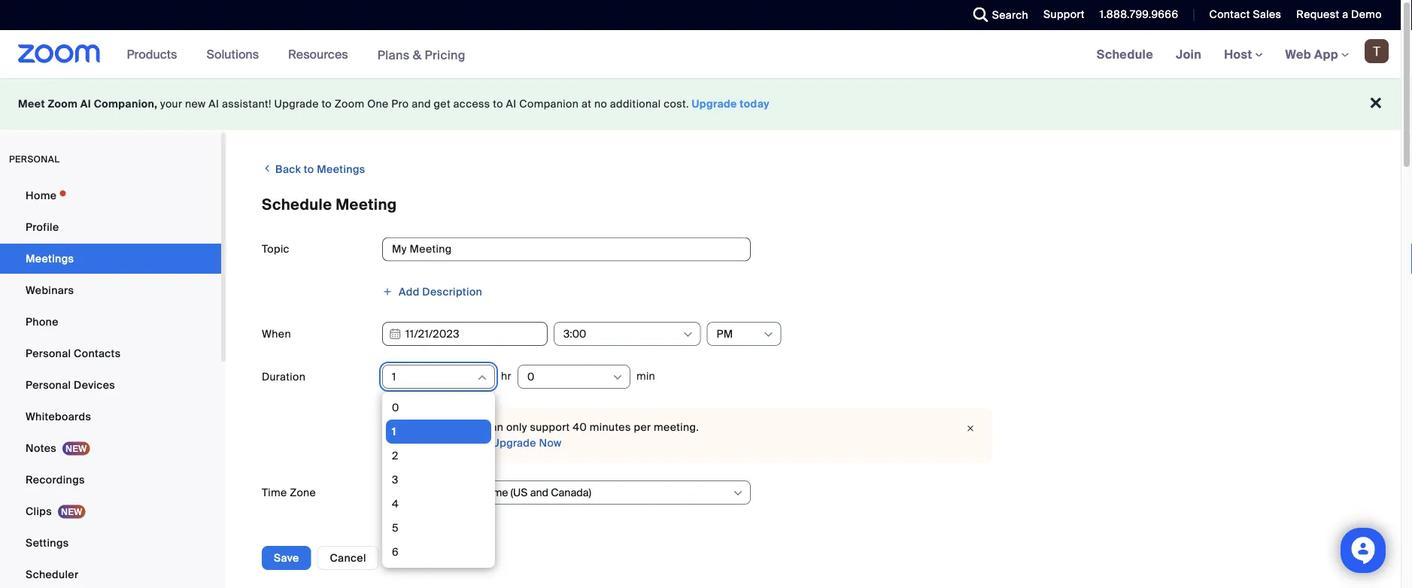 Task type: locate. For each thing, give the bounding box(es) containing it.
time
[[262, 486, 287, 500]]

0
[[528, 370, 535, 384], [392, 401, 399, 415]]

topic
[[262, 242, 290, 256]]

to
[[322, 97, 332, 111], [493, 97, 503, 111], [304, 163, 314, 177]]

40
[[573, 421, 587, 435]]

duration
[[262, 370, 306, 384]]

2 horizontal spatial to
[[493, 97, 503, 111]]

contact sales
[[1210, 8, 1282, 21]]

personal contacts link
[[0, 339, 221, 369]]

profile link
[[0, 212, 221, 242]]

2 personal from the top
[[26, 378, 71, 392]]

new
[[185, 97, 206, 111]]

cancel
[[330, 551, 366, 565]]

clips
[[26, 505, 52, 519]]

upgrade
[[274, 97, 319, 111], [692, 97, 737, 111], [492, 436, 536, 450]]

1 inside 0 1 2 3 4 5 6
[[392, 425, 396, 439]]

1 up 2
[[392, 425, 396, 439]]

meeting
[[454, 528, 496, 542]]

1 horizontal spatial 0
[[528, 370, 535, 384]]

personal for personal devices
[[26, 378, 71, 392]]

profile picture image
[[1365, 39, 1389, 63]]

schedule for schedule meeting
[[262, 195, 332, 215]]

list box
[[386, 396, 491, 589]]

show options image
[[612, 372, 624, 384], [732, 488, 744, 500]]

current
[[420, 421, 457, 435]]

zoom left one
[[335, 97, 365, 111]]

to right back
[[304, 163, 314, 177]]

2 horizontal spatial upgrade
[[692, 97, 737, 111]]

hide options image
[[476, 372, 488, 384]]

2 zoom from the left
[[335, 97, 365, 111]]

web
[[1286, 46, 1312, 62]]

0 horizontal spatial show options image
[[612, 372, 624, 384]]

personal
[[26, 347, 71, 361], [26, 378, 71, 392]]

0 horizontal spatial zoom
[[48, 97, 78, 111]]

can
[[485, 421, 504, 435]]

1 horizontal spatial to
[[322, 97, 332, 111]]

1 horizontal spatial show options image
[[732, 488, 744, 500]]

1.888.799.9666
[[1100, 8, 1179, 21]]

0 vertical spatial 0
[[528, 370, 535, 384]]

1 horizontal spatial upgrade
[[492, 436, 536, 450]]

schedule link
[[1086, 30, 1165, 78]]

companion,
[[94, 97, 158, 111]]

to right access
[[493, 97, 503, 111]]

upgrade inside your current plan can only support 40 minutes per meeting. need more time? upgrade now
[[492, 436, 536, 450]]

scheduler
[[26, 568, 79, 582]]

additional
[[610, 97, 661, 111]]

&
[[413, 47, 422, 63]]

zoom right meet
[[48, 97, 78, 111]]

select time zone text field
[[392, 482, 732, 504]]

upgrade down only
[[492, 436, 536, 450]]

request
[[1297, 8, 1340, 21]]

0 horizontal spatial ai
[[80, 97, 91, 111]]

meetings up webinars
[[26, 252, 74, 266]]

back
[[276, 163, 301, 177]]

1 horizontal spatial meetings
[[317, 163, 365, 177]]

and
[[412, 97, 431, 111]]

schedule meeting
[[262, 195, 397, 215]]

meetings
[[317, 163, 365, 177], [26, 252, 74, 266]]

upgrade down product information navigation
[[274, 97, 319, 111]]

0 vertical spatial show options image
[[612, 372, 624, 384]]

pricing
[[425, 47, 466, 63]]

0 horizontal spatial 0
[[392, 401, 399, 415]]

select start time text field
[[564, 323, 682, 345]]

0 1 2 3 4 5 6
[[392, 401, 399, 559]]

only
[[506, 421, 527, 435]]

web app button
[[1286, 46, 1350, 62]]

webinars link
[[0, 275, 221, 306]]

recurring
[[400, 528, 451, 542]]

1 horizontal spatial ai
[[209, 97, 219, 111]]

need
[[394, 436, 422, 450]]

banner containing products
[[0, 30, 1401, 79]]

minutes
[[590, 421, 631, 435]]

back to meetings
[[273, 163, 365, 177]]

cost.
[[664, 97, 689, 111]]

request a demo
[[1297, 8, 1383, 21]]

1 horizontal spatial zoom
[[335, 97, 365, 111]]

2 ai from the left
[[209, 97, 219, 111]]

1 vertical spatial 0
[[392, 401, 399, 415]]

0 up your
[[392, 401, 399, 415]]

6
[[392, 545, 399, 559]]

meetings up schedule meeting
[[317, 163, 365, 177]]

back to meetings link
[[262, 157, 365, 182]]

0 horizontal spatial meetings
[[26, 252, 74, 266]]

time zone
[[262, 486, 316, 500]]

meet zoom ai companion, your new ai assistant! upgrade to zoom one pro and get access to ai companion at no additional cost. upgrade today
[[18, 97, 770, 111]]

contact sales link
[[1199, 0, 1286, 30], [1210, 8, 1282, 21]]

0 vertical spatial personal
[[26, 347, 71, 361]]

recurring meeting
[[400, 528, 496, 542]]

add image
[[382, 287, 393, 297]]

1 vertical spatial 1
[[392, 425, 396, 439]]

personal down phone
[[26, 347, 71, 361]]

save
[[274, 551, 299, 565]]

1 up your
[[392, 370, 396, 384]]

time?
[[455, 436, 483, 450]]

ai
[[80, 97, 91, 111], [209, 97, 219, 111], [506, 97, 517, 111]]

settings link
[[0, 528, 221, 558]]

1 vertical spatial meetings
[[26, 252, 74, 266]]

product information navigation
[[116, 30, 477, 79]]

schedule down the 1.888.799.9666
[[1097, 46, 1154, 62]]

2 1 from the top
[[392, 425, 396, 439]]

1 zoom from the left
[[48, 97, 78, 111]]

0 right hr
[[528, 370, 535, 384]]

home
[[26, 189, 57, 202]]

your current plan can only support 40 minutes per meeting. need more time? upgrade now
[[394, 421, 699, 450]]

personal up whiteboards
[[26, 378, 71, 392]]

0 vertical spatial schedule
[[1097, 46, 1154, 62]]

1 vertical spatial show options image
[[732, 488, 744, 500]]

to down resources 'dropdown button'
[[322, 97, 332, 111]]

show options image left pm
[[682, 329, 694, 341]]

cancel button
[[317, 546, 379, 571]]

app
[[1315, 46, 1339, 62]]

personal contacts
[[26, 347, 121, 361]]

1 1 from the top
[[392, 370, 396, 384]]

products button
[[127, 30, 184, 78]]

close image
[[962, 422, 980, 437]]

1 vertical spatial personal
[[26, 378, 71, 392]]

schedule inside meetings navigation
[[1097, 46, 1154, 62]]

2
[[392, 449, 399, 463]]

0 horizontal spatial to
[[304, 163, 314, 177]]

whiteboards link
[[0, 402, 221, 432]]

ai left companion
[[506, 97, 517, 111]]

upgrade right cost.
[[692, 97, 737, 111]]

demo
[[1352, 8, 1383, 21]]

request a demo link
[[1286, 0, 1401, 30], [1297, 8, 1383, 21]]

zoom logo image
[[18, 44, 101, 63]]

2 horizontal spatial ai
[[506, 97, 517, 111]]

settings
[[26, 536, 69, 550]]

0 vertical spatial 1
[[392, 370, 396, 384]]

1 horizontal spatial show options image
[[763, 329, 775, 341]]

1
[[392, 370, 396, 384], [392, 425, 396, 439]]

host button
[[1225, 46, 1263, 62]]

zone
[[290, 486, 316, 500]]

1 horizontal spatial schedule
[[1097, 46, 1154, 62]]

banner
[[0, 30, 1401, 79]]

0 inside list box
[[392, 401, 399, 415]]

attendees
[[262, 570, 315, 584]]

0 horizontal spatial schedule
[[262, 195, 332, 215]]

resources
[[288, 46, 348, 62]]

1 vertical spatial schedule
[[262, 195, 332, 215]]

add description
[[399, 285, 483, 299]]

show options image
[[682, 329, 694, 341], [763, 329, 775, 341]]

ai left companion,
[[80, 97, 91, 111]]

meetings inside the personal menu menu
[[26, 252, 74, 266]]

phone
[[26, 315, 59, 329]]

0 inside popup button
[[528, 370, 535, 384]]

no
[[595, 97, 607, 111]]

1 ai from the left
[[80, 97, 91, 111]]

0 vertical spatial meetings
[[317, 163, 365, 177]]

1 personal from the top
[[26, 347, 71, 361]]

0 for 0
[[528, 370, 535, 384]]

pm
[[717, 327, 734, 341]]

schedule down back
[[262, 195, 332, 215]]

description
[[423, 285, 483, 299]]

0 horizontal spatial show options image
[[682, 329, 694, 341]]

show options image right pm popup button at right bottom
[[763, 329, 775, 341]]

ai right the new
[[209, 97, 219, 111]]

plans & pricing
[[378, 47, 466, 63]]

pro
[[392, 97, 409, 111]]



Task type: vqa. For each thing, say whether or not it's contained in the screenshot.
Whiteboards button
no



Task type: describe. For each thing, give the bounding box(es) containing it.
5
[[392, 521, 399, 535]]

3
[[392, 473, 399, 487]]

your
[[394, 421, 417, 435]]

plan
[[460, 421, 482, 435]]

4
[[392, 497, 399, 511]]

home link
[[0, 181, 221, 211]]

per
[[634, 421, 651, 435]]

sales
[[1254, 8, 1282, 21]]

personal devices
[[26, 378, 115, 392]]

contact
[[1210, 8, 1251, 21]]

personal devices link
[[0, 370, 221, 400]]

personal for personal contacts
[[26, 347, 71, 361]]

personal
[[9, 154, 60, 165]]

meetings navigation
[[1086, 30, 1401, 79]]

access
[[454, 97, 490, 111]]

phone link
[[0, 307, 221, 337]]

resources button
[[288, 30, 355, 78]]

Topic text field
[[382, 237, 751, 262]]

when
[[262, 327, 291, 341]]

notes
[[26, 441, 56, 455]]

to inside back to meetings link
[[304, 163, 314, 177]]

host
[[1225, 46, 1256, 62]]

notes link
[[0, 434, 221, 464]]

assistant!
[[222, 97, 272, 111]]

1 show options image from the left
[[682, 329, 694, 341]]

personal menu menu
[[0, 181, 221, 589]]

support
[[1044, 8, 1085, 21]]

meetings link
[[0, 244, 221, 274]]

3 ai from the left
[[506, 97, 517, 111]]

plans
[[378, 47, 410, 63]]

1.888.799.9666 button up join
[[1089, 0, 1183, 30]]

clips link
[[0, 497, 221, 527]]

list box containing 0
[[386, 396, 491, 589]]

join
[[1176, 46, 1202, 62]]

pm button
[[717, 323, 762, 345]]

min
[[637, 369, 656, 383]]

meeting.
[[654, 421, 699, 435]]

schedule for schedule
[[1097, 46, 1154, 62]]

search button
[[962, 0, 1033, 30]]

contacts
[[74, 347, 121, 361]]

today
[[740, 97, 770, 111]]

solutions
[[207, 46, 259, 62]]

add
[[399, 285, 420, 299]]

one
[[367, 97, 389, 111]]

profile
[[26, 220, 59, 234]]

webinars
[[26, 283, 74, 297]]

meet
[[18, 97, 45, 111]]

upgrade today link
[[692, 97, 770, 111]]

scheduler link
[[0, 560, 221, 589]]

hr
[[501, 369, 512, 383]]

your
[[160, 97, 182, 111]]

1.888.799.9666 button up schedule link
[[1100, 8, 1179, 21]]

recordings
[[26, 473, 85, 487]]

companion
[[520, 97, 579, 111]]

web app
[[1286, 46, 1339, 62]]

save button
[[262, 546, 311, 571]]

2 show options image from the left
[[763, 329, 775, 341]]

left image
[[262, 161, 273, 176]]

1 inside dropdown button
[[392, 370, 396, 384]]

0 button
[[528, 366, 611, 388]]

support
[[530, 421, 570, 435]]

now
[[539, 436, 562, 450]]

search
[[993, 8, 1029, 22]]

at
[[582, 97, 592, 111]]

0 for 0 1 2 3 4 5 6
[[392, 401, 399, 415]]

recordings link
[[0, 465, 221, 495]]

meet zoom ai companion, footer
[[0, 78, 1401, 130]]

add description button
[[382, 280, 483, 303]]

get
[[434, 97, 451, 111]]

0 horizontal spatial upgrade
[[274, 97, 319, 111]]

solutions button
[[207, 30, 266, 78]]

devices
[[74, 378, 115, 392]]

1 button
[[392, 366, 476, 388]]

When text field
[[382, 322, 548, 346]]

meeting
[[336, 195, 397, 215]]

upgrade now link
[[489, 436, 562, 450]]

whiteboards
[[26, 410, 91, 424]]



